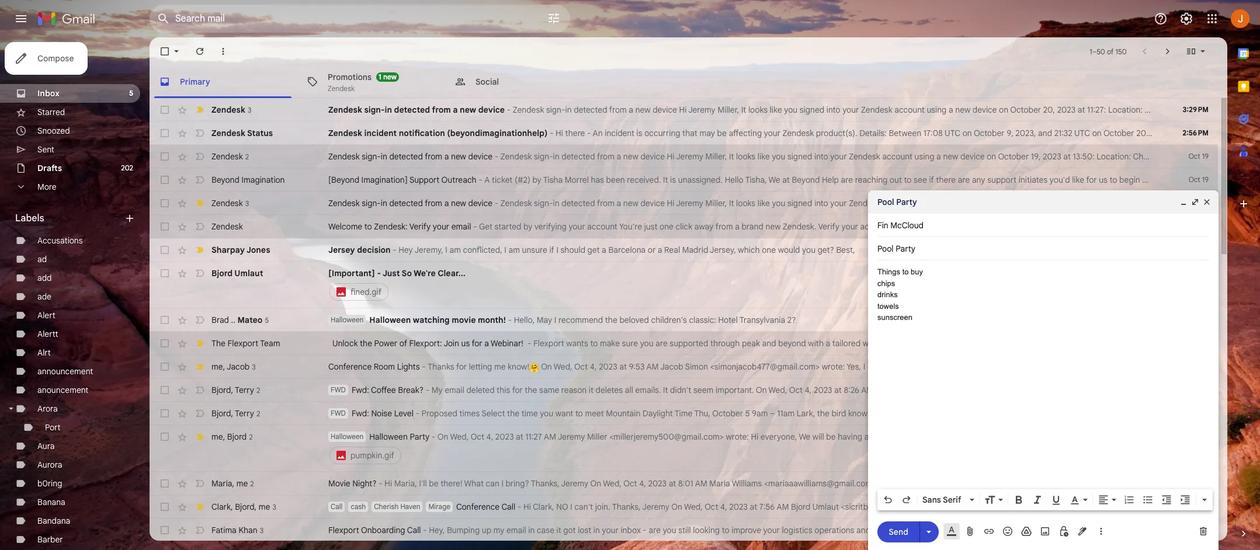 Task type: locate. For each thing, give the bounding box(es) containing it.
make
[[600, 338, 620, 349]]

signed for 20,
[[800, 105, 825, 115]]

3 inside fatima khan 3
[[260, 526, 264, 535]]

movie
[[452, 315, 476, 325]]

2 vertical spatial signed
[[788, 198, 812, 209]]

add
[[37, 273, 52, 283]]

4 up more formatting options image
[[1205, 479, 1209, 488]]

halloween inside halloween halloween watching movie month! - hello, may i recommend the beloved children's classic: hotel transylvania 2?
[[331, 316, 364, 324]]

sharpay jones
[[212, 245, 270, 255]]

bird
[[832, 408, 846, 419]]

jacob left simon
[[660, 362, 683, 372]]

me , bjord 2
[[212, 432, 253, 442]]

halloween down noise
[[369, 432, 408, 442]]

fwd: left noise
[[352, 408, 369, 419]]

the left same
[[525, 385, 537, 396]]

zendesk 3 down beyond imagination
[[212, 198, 249, 208]]

there left an
[[565, 128, 585, 138]]

alertt
[[37, 329, 58, 339]]

more formatting options image
[[1199, 494, 1211, 506]]

if right see
[[929, 175, 934, 185]]

cell for row containing the flexport team
[[1176, 338, 1218, 349]]

0 vertical spatial fwd
[[331, 386, 346, 394]]

19
[[1202, 152, 1209, 161], [1202, 175, 1209, 184]]

1 19 from the top
[[1202, 152, 1209, 161]]

location: for charlotte,
[[1097, 151, 1131, 162]]

1 vertical spatial ideas
[[1204, 502, 1224, 512]]

1 vertical spatial of
[[399, 338, 407, 349]]

am
[[647, 362, 659, 372], [861, 385, 874, 396], [544, 432, 556, 442], [695, 479, 707, 489], [777, 502, 789, 512]]

jacob down "the flexport team"
[[227, 361, 250, 372]]

at left '13:50:'
[[1064, 151, 1071, 162]]

sans serif option
[[920, 494, 968, 506]]

miller, up affecting
[[718, 105, 739, 115]]

thu,
[[694, 408, 711, 419]]

4 for 2
[[1205, 479, 1209, 488]]

1 terry from the top
[[235, 385, 254, 395]]

2 row from the top
[[150, 122, 1260, 145]]

None checkbox
[[159, 104, 171, 116], [159, 174, 171, 186], [159, 221, 171, 233], [159, 408, 171, 420], [159, 431, 171, 443], [159, 501, 171, 513], [159, 525, 171, 536], [159, 104, 171, 116], [159, 174, 171, 186], [159, 221, 171, 233], [159, 408, 171, 420], [159, 431, 171, 443], [159, 501, 171, 513], [159, 525, 171, 536]]

haven
[[400, 502, 420, 511]]

party inside dialog
[[896, 197, 917, 207]]

inbox
[[621, 525, 641, 536]]

0 vertical spatial using
[[927, 105, 947, 115]]

united for diego,
[[1189, 198, 1213, 209]]

, for 11th row from the top
[[223, 361, 225, 372]]

morrel
[[565, 175, 589, 185]]

i right the jeremy,
[[445, 245, 448, 255]]

beyond left help
[[792, 175, 820, 185]]

still
[[678, 525, 691, 536]]

1 horizontal spatial beyond
[[792, 175, 820, 185]]

new
[[383, 72, 397, 81], [460, 105, 476, 115], [636, 105, 651, 115], [955, 105, 971, 115], [451, 151, 466, 162], [623, 151, 639, 162], [943, 151, 958, 162], [451, 198, 466, 209], [623, 198, 639, 209], [943, 198, 958, 209], [766, 221, 781, 232], [911, 221, 926, 232], [914, 338, 929, 349]]

arora
[[37, 404, 58, 414]]

Message Body text field
[[878, 266, 1209, 486]]

wed, left aug
[[896, 362, 915, 372]]

2 for 12th row
[[256, 386, 260, 395]]

sans serif
[[923, 495, 961, 505]]

looks for zendesk sign-in detected from a new device hi jeremy miller, it looks like you signed into your zendesk account using a new device on october 18, 2023 at 14:23: location: san diego, ca, united states
[[736, 198, 756, 209]]

minimize image
[[1179, 197, 1188, 207]]

0 horizontal spatial 20,
[[1043, 105, 1055, 115]]

for up - thanks for letting me know!
[[472, 338, 482, 349]]

in down promotions, one new message, tab
[[385, 105, 392, 115]]

[beyond imagination] support outreach - a ticket (#2) by tisha morrel has been received. it is unassigned. hello tisha, we at beyond help are reaching out to see if there are any support initiates you'd like for us to begin with your
[[328, 175, 1177, 185]]

2 verify from the left
[[818, 221, 840, 232]]

2 horizontal spatial umlaut
[[897, 385, 924, 396]]

2 vertical spatial united
[[1189, 198, 1213, 209]]

begin
[[1120, 175, 1140, 185]]

1 horizontal spatial miller
[[1033, 362, 1053, 372]]

0 vertical spatial 19
[[1202, 152, 1209, 161]]

2 am from the left
[[509, 245, 520, 255]]

one left the click
[[660, 221, 674, 232]]

to left begin
[[1110, 175, 1117, 185]]

is right mccloud at the top of the page
[[960, 221, 966, 232]]

location: left los
[[1108, 105, 1143, 115]]

0 horizontal spatial everyone,
[[761, 432, 797, 442]]

0 vertical spatial just
[[644, 221, 658, 232]]

jones
[[246, 245, 270, 255]]

in left case
[[528, 525, 535, 536]]

4 row from the top
[[150, 168, 1218, 192]]

ca, up "2:56 pm"
[[1194, 105, 1207, 115]]

2 horizontal spatial flexport
[[534, 338, 564, 349]]

jersey
[[328, 245, 355, 255]]

reaching
[[855, 175, 888, 185]]

2 zendesk 3 from the top
[[212, 198, 249, 208]]

email
[[451, 221, 471, 232], [445, 385, 464, 396], [1148, 432, 1168, 442], [507, 525, 526, 536]]

it right received.
[[663, 175, 668, 185]]

0 horizontal spatial thanks,
[[531, 479, 560, 489]]

sharpay
[[212, 245, 245, 255]]

up
[[482, 525, 491, 536]]

cell for 13th row from the top
[[1176, 408, 1218, 420]]

like for 20,
[[770, 105, 782, 115]]

it left didn't
[[663, 385, 668, 396]]

1 utc from the left
[[945, 128, 961, 138]]

16 row from the top
[[150, 495, 1224, 519]]

2 fwd from the top
[[331, 409, 346, 418]]

0 vertical spatial ca,
[[1194, 105, 1207, 115]]

wrote: up fda,
[[1024, 385, 1047, 396]]

movie night? - hi maria, i'll be there! what can i bring? thanks, jeremy on wed, oct 4, 2023 at 8:01 am maria williams <mariaaawilliams@gmail.com> wrote: hey everyone, just sending a friendly invitation for
[[328, 479, 1091, 489]]

on
[[541, 362, 552, 372], [883, 362, 894, 372], [756, 385, 767, 396], [438, 432, 448, 442], [590, 479, 601, 489], [672, 502, 682, 512]]

am left 'unsure' in the top left of the page
[[509, 245, 520, 255]]

found
[[948, 525, 970, 536]]

cell for row containing brad
[[1176, 314, 1218, 326]]

10 row from the top
[[150, 332, 1218, 355]]

bjord up maria , me 2
[[227, 432, 247, 442]]

1 horizontal spatial it
[[589, 385, 594, 396]]

2 horizontal spatial with
[[1142, 175, 1158, 185]]

3 down beyond imagination
[[245, 199, 249, 208]]

1 bjord , terry 2 from the top
[[212, 385, 260, 395]]

1 horizontal spatial looking
[[1028, 525, 1054, 536]]

0 vertical spatial zendesk 3
[[212, 104, 251, 115]]

row containing zendesk status
[[150, 122, 1260, 145]]

has left been
[[591, 175, 604, 185]]

webinar!
[[491, 338, 523, 349]]

zendesk 3 for zendesk sign-in detected from a new device - zendesk sign-in detected from a new device hi jeremy miller, it looks like you signed into your zendesk account using a new device on october 20, 2023 at 11:27: location: los angeles, ca, united states
[[212, 104, 251, 115]]

0 vertical spatial united
[[1209, 105, 1233, 115]]

labels navigation
[[0, 37, 150, 550]]

terry for fwd: noise level
[[235, 408, 254, 419]]

starred link
[[37, 107, 65, 117]]

1 inside promotions, one new message, tab
[[379, 72, 381, 81]]

14 row from the top
[[150, 425, 1218, 472]]

zendesk sign-in detected from a new device - zendesk sign-in detected from a new device hi jeremy miller, it looks like you signed into your zendesk account using a new device on october 18, 2023 at 14:23: location: san diego, ca, united states
[[328, 198, 1239, 209]]

verify up the jeremy,
[[409, 221, 431, 232]]

your left inbox
[[602, 525, 619, 536]]

bandana
[[37, 516, 70, 526]]

0 vertical spatial 4
[[1205, 479, 1209, 488]]

older image
[[1162, 46, 1174, 57]]

11 row from the top
[[150, 355, 1218, 379]]

meet
[[585, 408, 604, 419]]

2 looking from the left
[[1028, 525, 1054, 536]]

8:26
[[844, 385, 860, 396]]

social
[[476, 76, 499, 87]]

los
[[1145, 105, 1158, 115]]

0 horizontal spatial 1
[[379, 72, 381, 81]]

5 inside brad .. mateo 5
[[265, 316, 269, 325]]

0 vertical spatial 1
[[1090, 47, 1092, 56]]

1 horizontal spatial incident
[[605, 128, 635, 138]]

2 incident from the left
[[605, 128, 635, 138]]

2 inside me , bjord 2
[[249, 433, 253, 441]]

cell
[[1176, 221, 1218, 233], [1176, 244, 1218, 256], [328, 268, 1160, 303], [1176, 268, 1218, 279], [1176, 314, 1218, 326], [1176, 338, 1218, 349], [1176, 361, 1218, 373], [1176, 384, 1218, 396], [1176, 408, 1218, 420], [328, 431, 1168, 466], [1176, 431, 1218, 443]]

oct right nc,
[[1189, 152, 1201, 161]]

0 vertical spatial 20,
[[1043, 105, 1055, 115]]

2 oct 19 from the top
[[1189, 175, 1209, 184]]

you down zendesk incident notification (beyondimaginationhelp) - hi there - an incident is occurring that may be affecting your zendesk product(s). details: between 17:08 utc on october 9, 2023, and 21:32 utc on october 20, 2023, some bulk update api ca
[[772, 151, 786, 162]]

location: up begin
[[1097, 151, 1131, 162]]

1 vertical spatial there
[[936, 175, 956, 185]]

1 vertical spatial 4
[[1205, 502, 1209, 511]]

3 inside clark , bjord , me 3
[[273, 503, 276, 512]]

2 inside maria , me 2
[[250, 479, 254, 488]]

0 vertical spatial into
[[827, 105, 841, 115]]

row containing beyond imagination
[[150, 168, 1218, 192]]

0 horizontal spatial umlaut
[[235, 268, 263, 279]]

2 fwd: from the top
[[352, 408, 369, 419]]

1 horizontal spatial this
[[1133, 432, 1146, 442]]

1 horizontal spatial thanks,
[[612, 502, 641, 512]]

time
[[675, 408, 693, 419]]

you
[[784, 105, 798, 115], [772, 151, 786, 162], [772, 198, 786, 209], [802, 245, 816, 255], [640, 338, 654, 349], [540, 408, 553, 419], [663, 525, 676, 536], [933, 525, 946, 536], [992, 525, 1005, 536]]

row containing brad
[[150, 309, 1218, 332]]

umlaut down aug
[[897, 385, 924, 396]]

..
[[231, 315, 235, 325]]

with right beyond
[[808, 338, 824, 349]]

lark,
[[797, 408, 815, 419]]

coffee
[[371, 385, 396, 396]]

sent link
[[37, 144, 54, 155]]

i right "know"
[[1148, 525, 1151, 536]]

to right seems
[[1076, 385, 1083, 396]]

, down maria , me 2
[[231, 502, 233, 512]]

just
[[644, 221, 658, 232], [1070, 525, 1084, 536]]

1 vertical spatial bjord , terry 2
[[212, 408, 260, 419]]

2 horizontal spatial of
[[1167, 502, 1175, 512]]

17 row from the top
[[150, 519, 1218, 542]]

0 horizontal spatial maria
[[212, 478, 232, 489]]

1 vertical spatial states
[[1214, 151, 1237, 162]]

2 vertical spatial 4
[[1205, 526, 1209, 535]]

of right 50
[[1107, 47, 1114, 56]]

fwd inside fwd fwd: coffee break? - my email deleted this for the same reason it deletes all emails. it didn't seem important. on wed, oct 4, 2023 at 8:26 am bjord umlaut <sicritbjordd@gmail.com> wrote: seems to me we've
[[331, 386, 346, 394]]

<sicritbjordd@gmail.com> up disaster at the bottom right of the page
[[926, 385, 1022, 396]]

row containing fatima khan
[[150, 519, 1218, 542]]

terry for fwd: coffee break?
[[235, 385, 254, 395]]

main content
[[150, 37, 1260, 550]]

1 fwd: from the top
[[352, 385, 369, 396]]

labels heading
[[15, 213, 124, 224]]

join left the "us"
[[1017, 338, 1032, 349]]

<sicritbjordd@gmail.com>
[[926, 385, 1022, 396], [841, 502, 937, 512]]

2 for fourth row from the bottom
[[249, 433, 253, 441]]

5 row from the top
[[150, 192, 1239, 215]]

we right tisha,
[[769, 175, 780, 185]]

2 vertical spatial states
[[1215, 198, 1239, 209]]

wrote: inside cell
[[726, 432, 749, 442]]

disaster
[[961, 408, 991, 419]]

month!
[[478, 315, 506, 325]]

7 row from the top
[[150, 238, 1218, 262]]

looks for zendesk sign-in detected from a new device hi jeremy miller, it looks like you signed into your zendesk account using a new device on october 19, 2023 at 13:50: location: charlotte, nc, united states
[[736, 151, 756, 162]]

row containing sharpay jones
[[150, 238, 1218, 262]]

flexport down may
[[534, 338, 564, 349]]

0 vertical spatial terry
[[235, 385, 254, 395]]

1
[[1090, 47, 1092, 56], [379, 72, 381, 81]]

0 horizontal spatial just
[[383, 268, 400, 279]]

1 vertical spatial us
[[461, 338, 470, 349]]

jeremy inside cell
[[558, 432, 585, 442]]

1 vertical spatial just
[[958, 479, 974, 489]]

0 horizontal spatial conference
[[328, 362, 372, 372]]

for left black
[[1077, 338, 1088, 349]]

1 horizontal spatial <millerjeremy500@gmail.com>
[[1055, 362, 1170, 372]]

it
[[589, 385, 594, 396], [557, 525, 561, 536]]

1 vertical spatial oct 4
[[1191, 502, 1209, 511]]

2 for 13th row from the top
[[256, 409, 260, 418]]

0 vertical spatial oct 4
[[1191, 479, 1209, 488]]

2023 down select
[[495, 432, 514, 442]]

khan
[[239, 525, 257, 536]]

1 vertical spatial conference
[[456, 502, 500, 512]]

miller, down may
[[706, 151, 727, 162]]

having
[[838, 432, 863, 442]]

more options image
[[1098, 526, 1105, 538]]

miller,
[[718, 105, 739, 115], [706, 151, 727, 162], [706, 198, 727, 209]]

1 horizontal spatial everyone,
[[920, 479, 957, 489]]

1 horizontal spatial 20,
[[1137, 128, 1149, 138]]

conference down what
[[456, 502, 500, 512]]

, for 12th row
[[231, 385, 233, 395]]

pool
[[878, 197, 894, 207]]

beyond imagination
[[212, 175, 285, 185]]

1 vertical spatial fwd:
[[352, 408, 369, 419]]

1 vertical spatial fwd
[[331, 409, 346, 418]]

3 right khan
[[260, 526, 264, 535]]

like right you'd
[[1072, 175, 1085, 185]]

room
[[374, 362, 395, 372]]

2 vertical spatial into
[[814, 198, 828, 209]]

2 4 from the top
[[1205, 502, 1209, 511]]

0 vertical spatial 5
[[129, 89, 133, 98]]

0 vertical spatial if
[[929, 175, 934, 185]]

1 vertical spatial zendesk 3
[[212, 198, 249, 208]]

am
[[450, 245, 461, 255], [509, 245, 520, 255]]

15 row from the top
[[150, 472, 1218, 495]]

indent less ‪(⌘[)‬ image
[[1161, 494, 1173, 506]]

all
[[625, 385, 633, 396]]

team
[[260, 338, 280, 349]]

2 19 from the top
[[1202, 175, 1209, 184]]

1 vertical spatial 1
[[379, 72, 381, 81]]

3 down "the flexport team"
[[252, 363, 256, 371]]

, down the
[[223, 361, 225, 372]]

1 vertical spatial hey
[[904, 479, 918, 489]]

1 vertical spatial 19
[[1202, 175, 1209, 184]]

1 horizontal spatial just
[[1070, 525, 1084, 536]]

None checkbox
[[159, 46, 171, 57], [159, 127, 171, 139], [159, 151, 171, 162], [159, 197, 171, 209], [159, 244, 171, 256], [159, 268, 171, 279], [159, 314, 171, 326], [159, 338, 171, 349], [159, 361, 171, 373], [159, 384, 171, 396], [159, 478, 171, 490], [159, 46, 171, 57], [159, 127, 171, 139], [159, 151, 171, 162], [159, 197, 171, 209], [159, 244, 171, 256], [159, 268, 171, 279], [159, 314, 171, 326], [159, 338, 171, 349], [159, 361, 171, 373], [159, 384, 171, 396], [159, 478, 171, 490]]

arora link
[[37, 404, 58, 414]]

main menu image
[[14, 12, 28, 26]]

party inside row
[[410, 432, 430, 442]]

ca, left pop out icon
[[1174, 198, 1187, 209]]

lost
[[578, 525, 591, 536]]

location: for los
[[1108, 105, 1143, 115]]

into for 20,
[[827, 105, 841, 115]]

reactor
[[1154, 408, 1181, 419]]

1 vertical spatial <sicritbjordd@gmail.com>
[[841, 502, 937, 512]]

friday
[[1112, 338, 1135, 349]]

emails.
[[635, 385, 661, 396]]

cell for 6th row from the top of the page
[[1176, 221, 1218, 233]]

and up 8:30
[[966, 338, 980, 349]]

, up clark , bjord , me 3
[[232, 478, 234, 489]]

1 vertical spatial miller,
[[706, 151, 727, 162]]

in down imagination]
[[381, 198, 387, 209]]

8:01
[[678, 479, 693, 489]]

2?
[[788, 315, 796, 325]]

clark
[[212, 502, 231, 512]]

us
[[1099, 175, 1108, 185], [461, 338, 470, 349]]

are right help
[[841, 175, 853, 185]]

details:
[[860, 128, 887, 138]]

5
[[129, 89, 133, 98], [265, 316, 269, 325], [745, 408, 750, 419]]

on right 17:08
[[963, 128, 972, 138]]

the flexport team
[[212, 338, 280, 349]]

if right 'unsure' in the top left of the page
[[549, 245, 554, 255]]

oct up more formatting options image
[[1191, 479, 1203, 488]]

indent more ‪(⌘])‬ image
[[1180, 494, 1191, 506]]

just up serif at bottom
[[958, 479, 974, 489]]

in up tisha on the top of the page
[[553, 151, 560, 162]]

i right no on the bottom
[[570, 502, 573, 512]]

more send options image
[[923, 526, 935, 538]]

1 looking from the left
[[693, 525, 720, 536]]

1 vertical spatial 5
[[265, 316, 269, 325]]

2 bjord , terry 2 from the top
[[212, 408, 260, 419]]

1 vertical spatial has
[[1038, 408, 1051, 419]]

am right the 8:01
[[695, 479, 707, 489]]

row
[[150, 98, 1258, 122], [150, 122, 1260, 145], [150, 145, 1237, 168], [150, 168, 1218, 192], [150, 192, 1239, 215], [150, 215, 1218, 238], [150, 238, 1218, 262], [150, 262, 1218, 309], [150, 309, 1218, 332], [150, 332, 1218, 355], [150, 355, 1218, 379], [150, 379, 1218, 402], [150, 402, 1218, 425], [150, 425, 1218, 472], [150, 472, 1218, 495], [150, 495, 1224, 519], [150, 519, 1218, 542]]

attach files image
[[965, 526, 976, 538]]

8 row from the top
[[150, 262, 1218, 309]]

0 horizontal spatial am
[[450, 245, 461, 255]]

5 inside labels navigation
[[129, 89, 133, 98]]

mccloud
[[891, 220, 924, 231]]

19 for nc,
[[1202, 152, 1209, 161]]

1 vertical spatial by
[[524, 221, 533, 232]]

jeremy down the want at the left of the page
[[558, 432, 585, 442]]

1 zendesk 3 from the top
[[212, 104, 251, 115]]

2 terry from the top
[[235, 408, 254, 419]]

2023 up bird on the right of the page
[[814, 385, 832, 396]]

it for zendesk sign-in detected from a new device hi jeremy miller, it looks like you signed into your zendesk account using a new device on october 20, 2023 at 11:27: location: los angeles, ca, united states
[[741, 105, 746, 115]]

1 vertical spatial 20,
[[1137, 128, 1149, 138]]

, down me , jacob 3
[[231, 385, 233, 395]]

tab list containing promotions
[[150, 65, 1228, 98]]

am right 9:53
[[647, 362, 659, 372]]

tab list
[[1228, 37, 1260, 508], [150, 65, 1228, 98]]

new inside tab
[[383, 72, 397, 81]]

settings image
[[1180, 12, 1194, 26]]

account for zendesk sign-in detected from a new device hi jeremy miller, it looks like you signed into your zendesk account using a new device on october 18, 2023 at 14:23: location: san diego, ca, united states
[[883, 198, 913, 209]]

1 oct 4 from the top
[[1191, 479, 1209, 488]]

2023
[[1057, 105, 1076, 115], [1043, 151, 1062, 162], [1043, 198, 1061, 209], [599, 362, 617, 372], [942, 362, 960, 372], [814, 385, 832, 396], [495, 432, 514, 442], [648, 479, 667, 489], [729, 502, 748, 512]]

incident left notification
[[364, 128, 397, 138]]

fwd for fwd: coffee break?
[[331, 386, 346, 394]]

using up 17:08
[[927, 105, 947, 115]]

tailored
[[833, 338, 861, 349]]

1 horizontal spatial maria
[[710, 479, 730, 489]]

know
[[1111, 525, 1130, 536]]

0 horizontal spatial there
[[565, 128, 585, 138]]

row containing maria
[[150, 472, 1218, 495]]

2 2023, from the left
[[1151, 128, 1171, 138]]

3 up zendesk status
[[248, 105, 251, 114]]

1 for 1 50 of 150
[[1090, 47, 1092, 56]]

0 horizontal spatial beyond
[[212, 175, 240, 185]]

are left any on the top right of the page
[[958, 175, 970, 185]]

0 vertical spatial states
[[1235, 105, 1258, 115]]

looks for zendesk sign-in detected from a new device hi jeremy miller, it looks like you signed into your zendesk account using a new device on october 20, 2023 at 11:27: location: los angeles, ca, united states
[[748, 105, 768, 115]]

flexport down brad .. mateo 5
[[228, 338, 258, 349]]

for,
[[1056, 525, 1068, 536]]

drafts
[[37, 163, 62, 174]]

row containing clark
[[150, 495, 1224, 519]]

halloween
[[369, 315, 411, 325], [331, 316, 364, 324], [369, 432, 408, 442], [899, 432, 937, 442], [331, 432, 364, 441]]

1 vertical spatial ca,
[[1174, 198, 1187, 209]]

detected down morrel
[[562, 198, 595, 209]]

bjord , terry 2 down me , jacob 3
[[212, 385, 260, 395]]

cell for row containing bjord umlaut
[[1176, 268, 1218, 279]]

detected up notification
[[394, 105, 430, 115]]

1 incident from the left
[[364, 128, 397, 138]]

me up fatima khan 3
[[259, 502, 270, 512]]

1 oct 19 from the top
[[1189, 152, 1209, 161]]

toggle confidential mode image
[[1058, 526, 1070, 538]]

cell containing halloween party
[[328, 431, 1168, 466]]

2 vertical spatial of
[[1167, 502, 1175, 512]]

1 horizontal spatial is
[[670, 175, 676, 185]]

more
[[37, 182, 56, 192]]

19,
[[1031, 151, 1041, 162]]

signed up "zendesk."
[[788, 198, 812, 209]]

support image
[[1154, 12, 1168, 26]]

ca, for angeles,
[[1194, 105, 1207, 115]]

0 vertical spatial bjord , terry 2
[[212, 385, 260, 395]]

and left supply
[[857, 525, 871, 536]]

party right pool
[[896, 197, 917, 207]]

wed, up "reason"
[[554, 362, 572, 372]]

1 horizontal spatial conference
[[456, 502, 500, 512]]

cell for 12th row
[[1176, 384, 1218, 396]]

please
[[996, 432, 1020, 442]]

october left 18,
[[998, 198, 1029, 209]]

pm
[[990, 362, 1002, 372]]

50
[[1097, 47, 1105, 56]]

watching
[[413, 315, 450, 325]]

-
[[507, 105, 511, 115], [550, 128, 554, 138], [587, 128, 591, 138], [495, 151, 499, 162], [479, 175, 482, 185], [495, 198, 499, 209], [473, 221, 477, 232], [393, 245, 397, 255], [377, 268, 381, 279], [508, 315, 512, 325], [528, 338, 531, 349], [422, 362, 426, 372], [426, 385, 430, 396], [416, 408, 419, 419], [432, 432, 435, 442], [379, 479, 382, 489], [518, 502, 521, 512], [423, 525, 427, 536], [643, 525, 647, 536]]

fwd for fwd: noise level
[[331, 409, 346, 418]]

1 vertical spatial looks
[[736, 151, 756, 162]]

pool party dialog
[[868, 190, 1219, 550]]

bold ‪(⌘b)‬ image
[[1013, 494, 1025, 506]]

account for zendesk sign-in detected from a new device hi jeremy miller, it looks like you signed into your zendesk account using a new device on october 19, 2023 at 13:50: location: charlotte, nc, united states
[[883, 151, 913, 162]]

2 oct 4 from the top
[[1191, 502, 1209, 511]]

it for zendesk sign-in detected from a new device hi jeremy miller, it looks like you signed into your zendesk account using a new device on october 18, 2023 at 14:23: location: san diego, ca, united states
[[729, 198, 734, 209]]

9 row from the top
[[150, 309, 1218, 332]]

None search field
[[150, 5, 570, 33]]

to left make
[[590, 338, 598, 349]]

italic ‪(⌘i)‬ image
[[1032, 494, 1044, 506]]

1 vertical spatial <millerjeremy500@gmail.com>
[[610, 432, 724, 442]]

noise
[[371, 408, 392, 419]]

2023,
[[1016, 128, 1036, 138], [1151, 128, 1171, 138]]

1 4 from the top
[[1205, 479, 1209, 488]]

at up zendesk sign-in detected from a new device - zendesk sign-in detected from a new device hi jeremy miller, it looks like you signed into your zendesk account using a new device on october 18, 2023 at 14:23: location: san diego, ca, united states
[[782, 175, 790, 185]]

signed for 19,
[[788, 151, 812, 162]]

1 fwd from the top
[[331, 386, 346, 394]]

social tab
[[445, 65, 592, 98]]

oct down wants
[[574, 362, 588, 372]]

wed, down times
[[450, 432, 469, 442]]

it
[[741, 105, 746, 115], [729, 151, 734, 162], [663, 175, 668, 185], [729, 198, 734, 209], [663, 385, 668, 396]]

miller, for zendesk sign-in detected from a new device hi jeremy miller, it looks like you signed into your zendesk account using a new device on october 20, 2023 at 11:27: location: los angeles, ca, united states
[[718, 105, 739, 115]]

united for angeles,
[[1209, 105, 1233, 115]]

unsure
[[522, 245, 547, 255]]

fwd inside fwd fwd: noise level - proposed times select the time you want to meet mountain daylight time thu, october 5 9am – 11am lark, the bird known to be a compartmental disaster by the fda, has made off with the auxiliary reactor
[[331, 409, 346, 418]]

towels
[[878, 302, 899, 311]]

if
[[926, 525, 931, 536]]

between
[[889, 128, 922, 138]]

ad link
[[37, 254, 47, 265]]

just right the "toggle confidential mode" image
[[1070, 525, 1084, 536]]

1 horizontal spatial am
[[509, 245, 520, 255]]

2 vertical spatial 5
[[745, 408, 750, 419]]

wed, up the –
[[769, 385, 787, 396]]

1 vertical spatial using
[[915, 151, 935, 162]]

oct down times
[[471, 432, 484, 442]]

conference for conference call - hi clark, no i can't join. thanks, jeremy on wed, oct 4, 2023 at 7:56 am bjord umlaut <sicritbjordd@gmail.com> wrote: no grand idea was ever born in a conference, but a lot of foolish ideas
[[456, 502, 500, 512]]

9,
[[1007, 128, 1014, 138]]

0 horizontal spatial has
[[591, 175, 604, 185]]



Task type: vqa. For each thing, say whether or not it's contained in the screenshot.
the Hide
no



Task type: describe. For each thing, give the bounding box(es) containing it.
4 for ,
[[1205, 502, 1209, 511]]

banana link
[[37, 497, 65, 508]]

to inside things to buy chips drinks towels sunscreen
[[903, 268, 909, 276]]

insert signature image
[[1077, 526, 1089, 538]]

oct down foolish on the bottom of the page
[[1191, 526, 1203, 535]]

daylight
[[643, 408, 673, 419]]

, for fourth row from the bottom
[[223, 432, 225, 442]]

2 utc from the left
[[1075, 128, 1090, 138]]

3 inside me , jacob 3
[[252, 363, 256, 371]]

sign- down promotions, one new message, tab
[[364, 105, 385, 115]]

you left were
[[992, 525, 1005, 536]]

into for 19,
[[814, 151, 828, 162]]

0 vertical spatial miller
[[1033, 362, 1053, 372]]

oct 4 for ,
[[1191, 502, 1209, 511]]

hi left the maria,
[[385, 479, 392, 489]]

0 horizontal spatial it
[[557, 525, 561, 536]]

jeremy right join.
[[642, 502, 670, 512]]

2,
[[933, 362, 940, 372]]

ade link
[[37, 292, 51, 302]]

, for row containing clark
[[231, 502, 233, 512]]

oct 18
[[1189, 199, 1209, 207]]

underline ‪(⌘u)‬ image
[[1051, 495, 1062, 507]]

formatting options toolbar
[[878, 490, 1213, 511]]

chips
[[878, 279, 895, 288]]

bjord , terry 2 for fwd: noise level
[[212, 408, 260, 419]]

in down auxiliary
[[1124, 432, 1131, 442]]

see
[[914, 175, 927, 185]]

0 horizontal spatial this
[[497, 385, 510, 396]]

you right time
[[540, 408, 553, 419]]

me left know!
[[494, 362, 506, 372]]

0 horizontal spatial is
[[637, 128, 642, 138]]

1 vertical spatial united
[[1187, 151, 1212, 162]]

18
[[1202, 199, 1209, 207]]

my
[[494, 525, 504, 536]]

zendesk.
[[783, 221, 816, 232]]

product(s).
[[816, 128, 858, 138]]

discard draft ‪(⌘⇧d)‬ image
[[1198, 526, 1209, 538]]

zendesk status
[[212, 128, 273, 138]]

conference,
[[1088, 502, 1133, 512]]

fwd: for fwd: noise level
[[352, 408, 369, 419]]

for down know!
[[512, 385, 523, 396]]

primary tab
[[150, 65, 296, 98]]

zendesk inside promotions, one new message, tab
[[328, 84, 355, 93]]

you up zendesk incident notification (beyondimaginationhelp) - hi there - an incident is occurring that may be affecting your zendesk product(s). details: between 17:08 utc on october 9, 2023, and 21:32 utc on october 20, 2023, some bulk update api ca
[[784, 105, 798, 115]]

1 beyond from the left
[[212, 175, 240, 185]]

zendesk sign-in detected from a new device - zendesk sign-in detected from a new device hi jeremy miller, it looks like you signed into your zendesk account using a new device on october 19, 2023 at 13:50: location: charlotte, nc, united states
[[328, 151, 1237, 162]]

are down children's
[[656, 338, 668, 349]]

notification
[[399, 128, 445, 138]]

🤗 image
[[529, 363, 539, 373]]

alertt link
[[37, 329, 58, 339]]

insert link ‪(⌘k)‬ image
[[983, 526, 995, 538]]

reason
[[561, 385, 587, 396]]

sure
[[622, 338, 638, 349]]

pop out image
[[1191, 197, 1200, 207]]

and right peak
[[762, 338, 776, 349]]

power
[[374, 338, 397, 349]]

1 vertical spatial umlaut
[[897, 385, 924, 396]]

sign- up tisha on the top of the page
[[534, 151, 553, 162]]

1 vertical spatial just
[[1070, 525, 1084, 536]]

wed, down the 8:01
[[684, 502, 703, 512]]

fwd fwd: noise level - proposed times select the time you want to meet mountain daylight time thu, october 5 9am – 11am lark, the bird known to be a compartmental disaster by the fda, has made off with the auxiliary reactor
[[331, 408, 1181, 419]]

Subject field
[[878, 243, 1209, 255]]

am right 7:56
[[777, 502, 789, 512]]

your down product(s).
[[830, 151, 847, 162]]

you up "zendesk."
[[772, 198, 786, 209]]

bulk
[[1195, 128, 1211, 138]]

(beyondimaginationhelp)
[[447, 128, 548, 138]]

bjord down did.
[[876, 385, 895, 396]]

on right party
[[961, 432, 971, 442]]

refresh image
[[194, 46, 206, 57]]

, for row containing maria
[[232, 478, 234, 489]]

cell containing [important] - just so we're clear...
[[328, 268, 1160, 303]]

thanks
[[428, 362, 454, 372]]

b0ring
[[37, 479, 62, 489]]

jersey decision - hey jeremy, i am conflicted, i am unsure if i should get a barcelona or a real madrid jersey, which one would you get? best,
[[328, 245, 855, 255]]

imagination
[[242, 175, 285, 185]]

0 vertical spatial by
[[533, 175, 541, 185]]

in down tisha on the top of the page
[[553, 198, 560, 209]]

3 oct 4 from the top
[[1191, 526, 1209, 535]]

tisha,
[[745, 175, 767, 185]]

in right "lost"
[[594, 525, 600, 536]]

Search mail text field
[[175, 13, 514, 25]]

like for 18,
[[758, 198, 770, 209]]

0 horizontal spatial of
[[399, 338, 407, 349]]

18,
[[1031, 198, 1041, 209]]

bjord up logistics
[[791, 502, 811, 512]]

detected up morrel
[[562, 151, 595, 162]]

be up office
[[884, 408, 894, 419]]

movie
[[328, 479, 350, 489]]

3 4 from the top
[[1205, 526, 1209, 535]]

2 horizontal spatial 5
[[745, 408, 750, 419]]

aura link
[[37, 441, 55, 452]]

bjord , terry 2 for fwd: coffee break?
[[212, 385, 260, 395]]

1 horizontal spatial flexport
[[328, 525, 359, 536]]

bring?
[[506, 479, 529, 489]]

on up "9,"
[[999, 105, 1009, 115]]

1 horizontal spatial hey
[[904, 479, 918, 489]]

, for 13th row from the top
[[231, 408, 233, 419]]

at left 9:53
[[620, 362, 627, 372]]

snoozed link
[[37, 126, 70, 136]]

8:30
[[972, 362, 988, 372]]

promotions, one new message, tab
[[297, 65, 445, 98]]

1 horizontal spatial jacob
[[660, 362, 683, 372]]

to right out
[[904, 175, 912, 185]]

halloween up power
[[369, 315, 411, 325]]

row containing bjord umlaut
[[150, 262, 1218, 309]]

detected down notification
[[389, 151, 423, 162]]

in up imagination]
[[381, 151, 387, 162]]

1 for 1 new
[[379, 72, 381, 81]]

0 vertical spatial we
[[769, 175, 780, 185]]

promotions
[[328, 72, 372, 82]]

tab list inside main content
[[150, 65, 1228, 98]]

you left get?
[[802, 245, 816, 255]]

search mail image
[[153, 8, 174, 29]]

on down proposed
[[438, 432, 448, 442]]

unassigned.
[[678, 175, 723, 185]]

2 for row containing maria
[[250, 479, 254, 488]]

outreach
[[441, 175, 477, 185]]

inbox link
[[37, 88, 60, 99]]

undo ‪(⌘z)‬ image
[[882, 494, 894, 506]]

times
[[460, 408, 480, 419]]

your up should
[[569, 221, 585, 232]]

hi down fwd fwd: noise level - proposed times select the time you want to meet mountain daylight time thu, october 5 9am – 11am lark, the bird known to be a compartmental disaster by the fda, has made off with the auxiliary reactor
[[751, 432, 759, 442]]

select
[[482, 408, 505, 419]]

zendesk 3 for zendesk sign-in detected from a new device - zendesk sign-in detected from a new device hi jeremy miller, it looks like you signed into your zendesk account using a new device on october 18, 2023 at 14:23: location: san diego, ca, united states
[[212, 198, 249, 208]]

zendesk incident notification (beyondimaginationhelp) - hi there - an incident is occurring that may be affecting your zendesk product(s). details: between 17:08 utc on october 9, 2023, and 21:32 utc on october 20, 2023, some bulk update api ca
[[328, 128, 1260, 138]]

oct 4 for 2
[[1191, 479, 1209, 488]]

2 vertical spatial umlaut
[[813, 502, 839, 512]]

0 horizontal spatial us
[[461, 338, 470, 349]]

costume
[[1068, 432, 1100, 442]]

wed, up join.
[[603, 479, 622, 489]]

on right did.
[[883, 362, 894, 372]]

13 row from the top
[[150, 402, 1218, 425]]

at left 11:27
[[516, 432, 523, 442]]

on up join.
[[590, 479, 601, 489]]

0 horizontal spatial jacob
[[227, 361, 250, 372]]

the down we've
[[1106, 408, 1119, 419]]

on up support
[[987, 151, 996, 162]]

october down 11:27:
[[1104, 128, 1134, 138]]

6 row from the top
[[150, 215, 1218, 238]]

row containing the flexport team
[[150, 332, 1218, 355]]

you right sure
[[640, 338, 654, 349]]

account for get started by verifying your account you're just one click away from a brand new zendesk. verify your account your new account is beyondimaginationhelp.zendesk
[[928, 221, 958, 232]]

insert emoji ‪(⌘⇧2)‬ image
[[1002, 526, 1014, 538]]

compose button
[[5, 42, 88, 75]]

you'd
[[1050, 175, 1070, 185]]

1 new
[[379, 72, 397, 81]]

2 join from the left
[[1017, 338, 1032, 349]]

my
[[432, 385, 443, 396]]

1 horizontal spatial call
[[407, 525, 421, 536]]

11:27:
[[1087, 105, 1106, 115]]

fwd: for fwd: coffee break?
[[352, 385, 369, 396]]

1 2023, from the left
[[1016, 128, 1036, 138]]

clear...
[[438, 268, 466, 279]]

on down 11:27:
[[1092, 128, 1102, 138]]

0 vertical spatial there
[[565, 128, 585, 138]]

pool party
[[878, 197, 917, 207]]

19 for your
[[1202, 175, 1209, 184]]

at left 11:27:
[[1078, 105, 1085, 115]]

202
[[121, 164, 133, 172]]

numbered list ‪(⌘⇧7)‬ image
[[1124, 494, 1135, 506]]

1 horizontal spatial ideas
[[1204, 502, 1224, 512]]

12 row from the top
[[150, 379, 1218, 402]]

office
[[876, 432, 897, 442]]

sans
[[923, 495, 941, 505]]

jersey,
[[710, 245, 736, 255]]

1 vertical spatial everyone,
[[920, 479, 957, 489]]

me left we've
[[1085, 385, 1097, 396]]

oct 19 for nc,
[[1189, 152, 1209, 161]]

deleted
[[467, 385, 495, 396]]

detected up zendesk: at the left of the page
[[389, 198, 423, 209]]

cell for fourth row from the bottom
[[1176, 431, 1218, 443]]

11am
[[777, 408, 795, 419]]

(#2)
[[515, 175, 530, 185]]

me up clark , bjord , me 3
[[236, 478, 248, 489]]

using for 20,
[[927, 105, 947, 115]]

2 vertical spatial by
[[993, 408, 1002, 419]]

cell for row containing sharpay jones
[[1176, 244, 1218, 256]]

ca, for diego,
[[1174, 198, 1187, 209]]

alert
[[37, 310, 55, 321]]

0 vertical spatial one
[[660, 221, 674, 232]]

bulleted list ‪(⌘⇧8)‬ image
[[1142, 494, 1154, 506]]

1 horizontal spatial of
[[1107, 47, 1114, 56]]

sign- up imagination]
[[362, 151, 381, 162]]

you right if
[[933, 525, 946, 536]]

0 vertical spatial thanks,
[[531, 479, 560, 489]]

october left "19," on the right of the page
[[998, 151, 1029, 162]]

your
[[892, 221, 909, 232]]

onboarding
[[361, 525, 405, 536]]

more image
[[217, 46, 229, 57]]

gmail image
[[37, 7, 101, 30]]

brand
[[742, 221, 764, 232]]

hotel
[[718, 315, 738, 325]]

2 beyond from the left
[[792, 175, 820, 185]]

nc,
[[1172, 151, 1185, 162]]

miller, for zendesk sign-in detected from a new device hi jeremy miller, it looks like you signed into your zendesk account using a new device on october 18, 2023 at 14:23: location: san diego, ca, united states
[[706, 198, 727, 209]]

hi down occurring
[[667, 151, 675, 162]]

oct 19 for your
[[1189, 175, 1209, 184]]

for left letting
[[456, 362, 467, 372]]

made
[[1053, 408, 1074, 419]]

halloween inside halloween halloween party - on wed, oct 4, 2023 at 11:27 am jeremy miller <millerjeremy500@gmail.com> wrote: hi everyone, we will be having an office halloween party on 10/31. please submit your costume ideas in this email
[[331, 432, 364, 441]]

invitation
[[1044, 479, 1078, 489]]

fatima khan 3
[[212, 525, 264, 536]]

conference for conference room lights
[[328, 362, 372, 372]]

angeles,
[[1160, 105, 1192, 115]]

known
[[848, 408, 872, 419]]

0 horizontal spatial hey
[[399, 245, 413, 255]]

an
[[865, 432, 874, 442]]

for down '13:50:'
[[1086, 175, 1097, 185]]

into for 18,
[[814, 198, 828, 209]]

me up maria , me 2
[[212, 432, 223, 442]]

2:56 pm
[[1183, 129, 1209, 137]]

want
[[556, 408, 573, 419]]

jeremy up the click
[[676, 198, 703, 209]]

october left "9,"
[[974, 128, 1005, 138]]

on down support
[[987, 198, 996, 209]]

2023 right 18,
[[1043, 198, 1061, 209]]

using for 19,
[[915, 151, 935, 162]]

the left beloved
[[605, 315, 617, 325]]

bjord right clark
[[235, 502, 254, 512]]

1 horizontal spatial we
[[799, 432, 811, 442]]

1 vertical spatial if
[[549, 245, 554, 255]]

0 vertical spatial everyone,
[[761, 432, 797, 442]]

1 horizontal spatial one
[[762, 245, 776, 255]]

1 horizontal spatial there
[[936, 175, 956, 185]]

night?
[[352, 479, 377, 489]]

idea
[[1001, 502, 1017, 512]]

at left 8:26 at bottom
[[834, 385, 842, 396]]

using for 18,
[[915, 198, 935, 209]]

what
[[972, 525, 990, 536]]

primary
[[180, 76, 210, 87]]

i right may
[[554, 315, 556, 325]]

like for 19,
[[758, 151, 770, 162]]

2 inside zendesk 2
[[245, 152, 249, 161]]

states for zendesk sign-in detected from a new device hi jeremy miller, it looks like you signed into your zendesk account using a new device on october 18, 2023 at 14:23: location: san diego, ca, united states
[[1215, 198, 1239, 209]]

account left 'your'
[[860, 221, 890, 232]]

0 vertical spatial <millerjeremy500@gmail.com>
[[1055, 362, 1170, 372]]

miller, for zendesk sign-in detected from a new device hi jeremy miller, it looks like you signed into your zendesk account using a new device on october 19, 2023 at 13:50: location: charlotte, nc, united states
[[706, 151, 727, 162]]

0 horizontal spatial flexport
[[228, 338, 258, 349]]

2 horizontal spatial call
[[502, 502, 516, 512]]

0 horizontal spatial call
[[331, 502, 343, 511]]

bjord up me , bjord 2
[[212, 408, 231, 419]]

sign- up verifying
[[534, 198, 553, 209]]

i right can
[[502, 479, 504, 489]]

0 vertical spatial <sicritbjordd@gmail.com>
[[926, 385, 1022, 396]]

alrt
[[37, 348, 51, 358]]

1 horizontal spatial if
[[929, 175, 934, 185]]

to left improve
[[722, 525, 730, 536]]

clark , bjord , me 3
[[212, 502, 276, 512]]

signed for 18,
[[788, 198, 812, 209]]

insert files using drive image
[[1021, 526, 1032, 538]]

fin mccloud
[[878, 220, 924, 231]]

, up khan
[[254, 502, 257, 512]]

1 horizontal spatial us
[[1099, 175, 1108, 185]]

4, down movie night? - hi maria, i'll be there! what can i bring? thanks, jeremy on wed, oct 4, 2023 at 8:01 am maria williams <mariaaawilliams@gmail.com> wrote: hey everyone, just sending a friendly invitation for on the bottom
[[720, 502, 727, 512]]

1 vertical spatial thanks,
[[612, 502, 641, 512]]

10/31.
[[973, 432, 993, 442]]

2023 right "19," on the right of the page
[[1043, 151, 1062, 162]]

bjord down sharpay
[[212, 268, 233, 279]]

was
[[1019, 502, 1033, 512]]

halloween down compartmental
[[899, 432, 937, 442]]

oct left the 18
[[1189, 199, 1201, 207]]

main content containing promotions
[[150, 37, 1260, 550]]

off
[[1076, 408, 1086, 419]]

location: for san
[[1096, 198, 1130, 209]]

insert photo image
[[1039, 526, 1051, 538]]

account for zendesk sign-in detected from a new device hi jeremy miller, it looks like you signed into your zendesk account using a new device on october 20, 2023 at 11:27: location: los angeles, ca, united states
[[895, 105, 925, 115]]

0 horizontal spatial with
[[808, 338, 824, 349]]

2 horizontal spatial is
[[960, 221, 966, 232]]

0 vertical spatial with
[[1142, 175, 1158, 185]]

cell for 11th row from the top
[[1176, 361, 1218, 373]]

0 horizontal spatial miller
[[587, 432, 607, 442]]

redo ‪(⌘y)‬ image
[[901, 494, 913, 506]]

to right the want at the left of the page
[[575, 408, 583, 419]]

3 row from the top
[[150, 145, 1237, 168]]

2 vertical spatial with
[[1089, 408, 1104, 419]]

out
[[890, 175, 902, 185]]

should
[[561, 245, 585, 255]]

toggle split pane mode image
[[1186, 46, 1197, 57]]

1 join from the left
[[444, 338, 459, 349]]

the left time
[[507, 408, 519, 419]]

hi left 'clark,'
[[523, 502, 531, 512]]

states for zendesk sign-in detected from a new device hi jeremy miller, it looks like you signed into your zendesk account using a new device on october 20, 2023 at 11:27: location: los angeles, ca, united states
[[1235, 105, 1258, 115]]

maria , me 2
[[212, 478, 254, 489]]

close image
[[1202, 197, 1212, 207]]

your down 7:56
[[763, 525, 780, 536]]

imagination]
[[361, 175, 408, 185]]

1 am from the left
[[450, 245, 461, 255]]

17:08
[[924, 128, 943, 138]]

1 verify from the left
[[409, 221, 431, 232]]

jeremy up may
[[688, 105, 716, 115]]

advanced search options image
[[542, 6, 566, 30]]

1 vertical spatial is
[[670, 175, 676, 185]]

but
[[1135, 502, 1147, 512]]

am right 8:26 at bottom
[[861, 385, 874, 396]]

0 horizontal spatial ideas
[[1102, 432, 1122, 442]]

4, up lark,
[[805, 385, 812, 396]]

aura
[[37, 441, 55, 452]]

it for zendesk sign-in detected from a new device hi jeremy miller, it looks like you signed into your zendesk account using a new device on october 19, 2023 at 13:50: location: charlotte, nc, united states
[[729, 151, 734, 162]]

i left should
[[556, 245, 559, 255]]

brad .. mateo 5
[[212, 315, 269, 325]]

ade
[[37, 292, 51, 302]]

4, down select
[[486, 432, 493, 442]]

oct up pop out icon
[[1189, 175, 1201, 184]]

2023 up deletes on the bottom of page
[[599, 362, 617, 372]]

150
[[1116, 47, 1127, 56]]

1 row from the top
[[150, 98, 1258, 122]]



